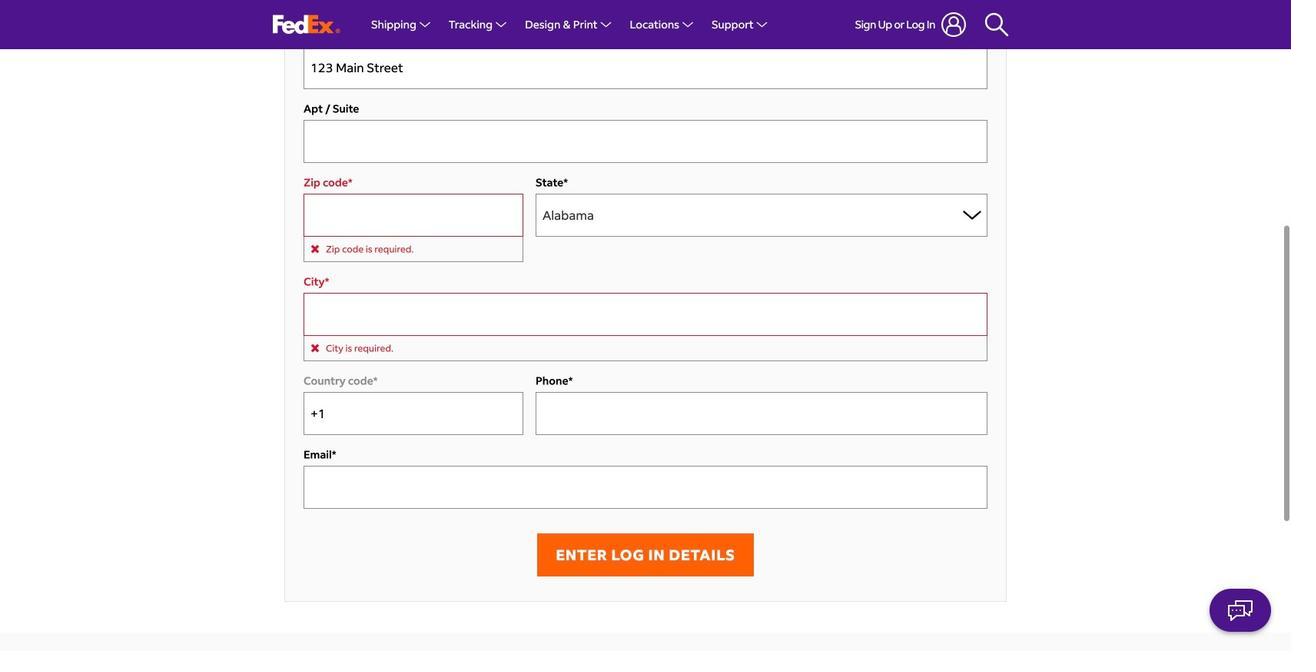 Task type: vqa. For each thing, say whether or not it's contained in the screenshot.
text box
yes



Task type: locate. For each thing, give the bounding box(es) containing it.
None telephone field
[[536, 392, 988, 435]]

None text field
[[304, 46, 988, 89], [304, 120, 988, 163], [304, 194, 524, 237], [304, 293, 988, 336], [304, 466, 988, 509], [304, 46, 988, 89], [304, 120, 988, 163], [304, 194, 524, 237], [304, 293, 988, 336], [304, 466, 988, 509]]

None text field
[[304, 392, 524, 435]]

None field
[[304, 28, 988, 89]]

fedex search image
[[985, 12, 1010, 37]]



